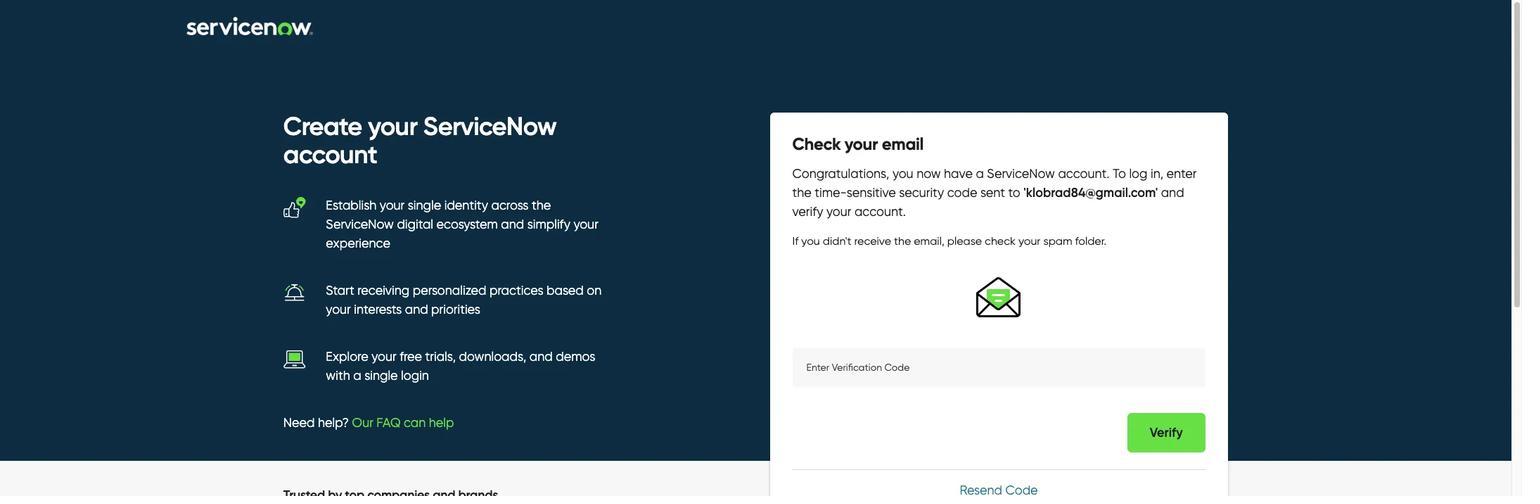 Task type: vqa. For each thing, say whether or not it's contained in the screenshot.
works
no



Task type: describe. For each thing, give the bounding box(es) containing it.
the inside congratulations, you now have a servicenow account. to log in, enter the time-sensitive security code sent to
[[793, 185, 812, 201]]

account. inside congratulations, you now have a servicenow account. to log in, enter the time-sensitive security code sent to
[[1059, 166, 1110, 182]]

now
[[917, 166, 941, 182]]

start receiving personalized practices based on your interests and priorities
[[326, 283, 602, 318]]

to
[[1113, 166, 1127, 182]]

login
[[401, 368, 429, 384]]

need
[[284, 415, 315, 431]]

demos
[[556, 349, 596, 365]]

your inside 'start receiving personalized practices based on your interests and priorities'
[[326, 302, 351, 318]]

code
[[948, 185, 978, 201]]

enter
[[1167, 166, 1197, 182]]

across
[[492, 198, 529, 213]]

please
[[948, 235, 983, 248]]

establish your single identity across the servicenow digital ecosystem and simplify your experience
[[326, 198, 599, 251]]

verify
[[793, 204, 824, 220]]

trials,
[[425, 349, 456, 365]]

your inside and verify your account.
[[827, 204, 852, 220]]

folder.
[[1076, 235, 1107, 248]]

the inside establish your single identity across the servicenow digital ecosystem and simplify your experience
[[532, 198, 551, 213]]

need help?
[[284, 415, 352, 431]]

your left 'spam'
[[1019, 235, 1041, 248]]

and inside 'start receiving personalized practices based on your interests and priorities'
[[405, 302, 428, 318]]

email,
[[914, 235, 945, 248]]

congratulations,
[[793, 166, 890, 182]]

your right simplify
[[574, 217, 599, 232]]

based
[[547, 283, 584, 299]]

to
[[1009, 185, 1021, 201]]

and inside establish your single identity across the servicenow digital ecosystem and simplify your experience
[[501, 217, 524, 232]]

servicenow inside congratulations, you now have a servicenow account. to log in, enter the time-sensitive security code sent to
[[988, 166, 1056, 182]]

spam
[[1044, 235, 1073, 248]]

sensitive
[[847, 185, 897, 201]]

didn't
[[823, 235, 852, 248]]

you for congratulations,
[[893, 166, 914, 182]]

digital
[[397, 217, 434, 232]]

account. inside and verify your account.
[[855, 204, 906, 220]]

time-
[[815, 185, 847, 201]]

single inside establish your single identity across the servicenow digital ecosystem and simplify your experience
[[408, 198, 441, 213]]

receiving
[[358, 283, 410, 299]]

if you didn't receive the email, please check your spam folder.
[[793, 235, 1107, 248]]

if
[[793, 235, 799, 248]]

log
[[1130, 166, 1148, 182]]

2 horizontal spatial the
[[894, 235, 912, 248]]

priorities
[[431, 302, 481, 318]]

and inside explore your free trials, downloads, and demos with a single login
[[530, 349, 553, 365]]

'klobrad84@gmail.com'
[[1024, 185, 1159, 201]]



Task type: locate. For each thing, give the bounding box(es) containing it.
single
[[408, 198, 441, 213], [365, 368, 398, 384]]

personalized
[[413, 283, 487, 299]]

and
[[1162, 185, 1185, 201], [501, 217, 524, 232], [405, 302, 428, 318], [530, 349, 553, 365]]

your up the digital
[[380, 198, 405, 213]]

and down enter
[[1162, 185, 1185, 201]]

your inside explore your free trials, downloads, and demos with a single login
[[372, 349, 397, 365]]

interests
[[354, 302, 402, 318]]

have
[[945, 166, 973, 182]]

0 vertical spatial servicenow
[[988, 166, 1056, 182]]

your
[[380, 198, 405, 213], [827, 204, 852, 220], [574, 217, 599, 232], [1019, 235, 1041, 248], [326, 302, 351, 318], [372, 349, 397, 365]]

you right if
[[802, 235, 820, 248]]

0 horizontal spatial a
[[353, 368, 361, 384]]

servicenow up experience
[[326, 217, 394, 232]]

explore your free trials, downloads, and demos with a single login
[[326, 349, 596, 384]]

1 horizontal spatial the
[[793, 185, 812, 201]]

the up simplify
[[532, 198, 551, 213]]

and left demos
[[530, 349, 553, 365]]

and down across
[[501, 217, 524, 232]]

the
[[793, 185, 812, 201], [532, 198, 551, 213], [894, 235, 912, 248]]

0 vertical spatial temp image
[[284, 196, 306, 219]]

security
[[900, 185, 945, 201]]

1 vertical spatial single
[[365, 368, 398, 384]]

a right with
[[353, 368, 361, 384]]

check
[[985, 235, 1016, 248]]

1 vertical spatial you
[[802, 235, 820, 248]]

temp image left establish
[[284, 196, 306, 219]]

and verify your account.
[[793, 185, 1185, 220]]

1 vertical spatial servicenow
[[326, 217, 394, 232]]

a inside explore your free trials, downloads, and demos with a single login
[[353, 368, 361, 384]]

0 horizontal spatial account.
[[855, 204, 906, 220]]

account.
[[1059, 166, 1110, 182], [855, 204, 906, 220]]

the left email,
[[894, 235, 912, 248]]

1 horizontal spatial a
[[976, 166, 984, 182]]

in,
[[1151, 166, 1164, 182]]

servicenow inside establish your single identity across the servicenow digital ecosystem and simplify your experience
[[326, 217, 394, 232]]

1 vertical spatial a
[[353, 368, 361, 384]]

congratulations, you now have a servicenow account. to log in, enter the time-sensitive security code sent to
[[793, 166, 1197, 201]]

1 temp image from the top
[[284, 196, 306, 219]]

servicenow up to
[[988, 166, 1056, 182]]

1 vertical spatial temp image
[[284, 348, 306, 370]]

temp image for explore
[[284, 348, 306, 370]]

a
[[976, 166, 984, 182], [353, 368, 361, 384]]

your left free
[[372, 349, 397, 365]]

0 vertical spatial account.
[[1059, 166, 1110, 182]]

0 vertical spatial you
[[893, 166, 914, 182]]

account. down "sensitive"
[[855, 204, 906, 220]]

0 vertical spatial a
[[976, 166, 984, 182]]

the up verify
[[793, 185, 812, 201]]

a inside congratulations, you now have a servicenow account. to log in, enter the time-sensitive security code sent to
[[976, 166, 984, 182]]

identity
[[445, 198, 488, 213]]

temp image
[[284, 196, 306, 219], [284, 348, 306, 370]]

explore
[[326, 349, 369, 365]]

0 horizontal spatial the
[[532, 198, 551, 213]]

with
[[326, 368, 350, 384]]

a right the have
[[976, 166, 984, 182]]

you
[[893, 166, 914, 182], [802, 235, 820, 248]]

single left login
[[365, 368, 398, 384]]

temp image
[[284, 282, 306, 304]]

you inside congratulations, you now have a servicenow account. to log in, enter the time-sensitive security code sent to
[[893, 166, 914, 182]]

0 horizontal spatial you
[[802, 235, 820, 248]]

your down 'time-'
[[827, 204, 852, 220]]

receive
[[855, 235, 892, 248]]

experience
[[326, 236, 391, 251]]

help?
[[318, 415, 349, 431]]

0 vertical spatial single
[[408, 198, 441, 213]]

single inside explore your free trials, downloads, and demos with a single login
[[365, 368, 398, 384]]

0 horizontal spatial servicenow
[[326, 217, 394, 232]]

2 temp image from the top
[[284, 348, 306, 370]]

servicenow
[[988, 166, 1056, 182], [326, 217, 394, 232]]

sent
[[981, 185, 1006, 201]]

and inside and verify your account.
[[1162, 185, 1185, 201]]

on
[[587, 283, 602, 299]]

1 horizontal spatial single
[[408, 198, 441, 213]]

temp image left with
[[284, 348, 306, 370]]

and down receiving
[[405, 302, 428, 318]]

1 horizontal spatial you
[[893, 166, 914, 182]]

simplify
[[528, 217, 571, 232]]

temp image for establish
[[284, 196, 306, 219]]

1 vertical spatial account.
[[855, 204, 906, 220]]

single up the digital
[[408, 198, 441, 213]]

start
[[326, 283, 354, 299]]

practices
[[490, 283, 544, 299]]

establish
[[326, 198, 377, 213]]

account. up 'klobrad84@gmail.com'
[[1059, 166, 1110, 182]]

free
[[400, 349, 422, 365]]

you left now
[[893, 166, 914, 182]]

1 horizontal spatial servicenow
[[988, 166, 1056, 182]]

0 horizontal spatial single
[[365, 368, 398, 384]]

downloads,
[[459, 349, 527, 365]]

1 horizontal spatial account.
[[1059, 166, 1110, 182]]

ecosystem
[[437, 217, 498, 232]]

you for if
[[802, 235, 820, 248]]

your down start
[[326, 302, 351, 318]]



